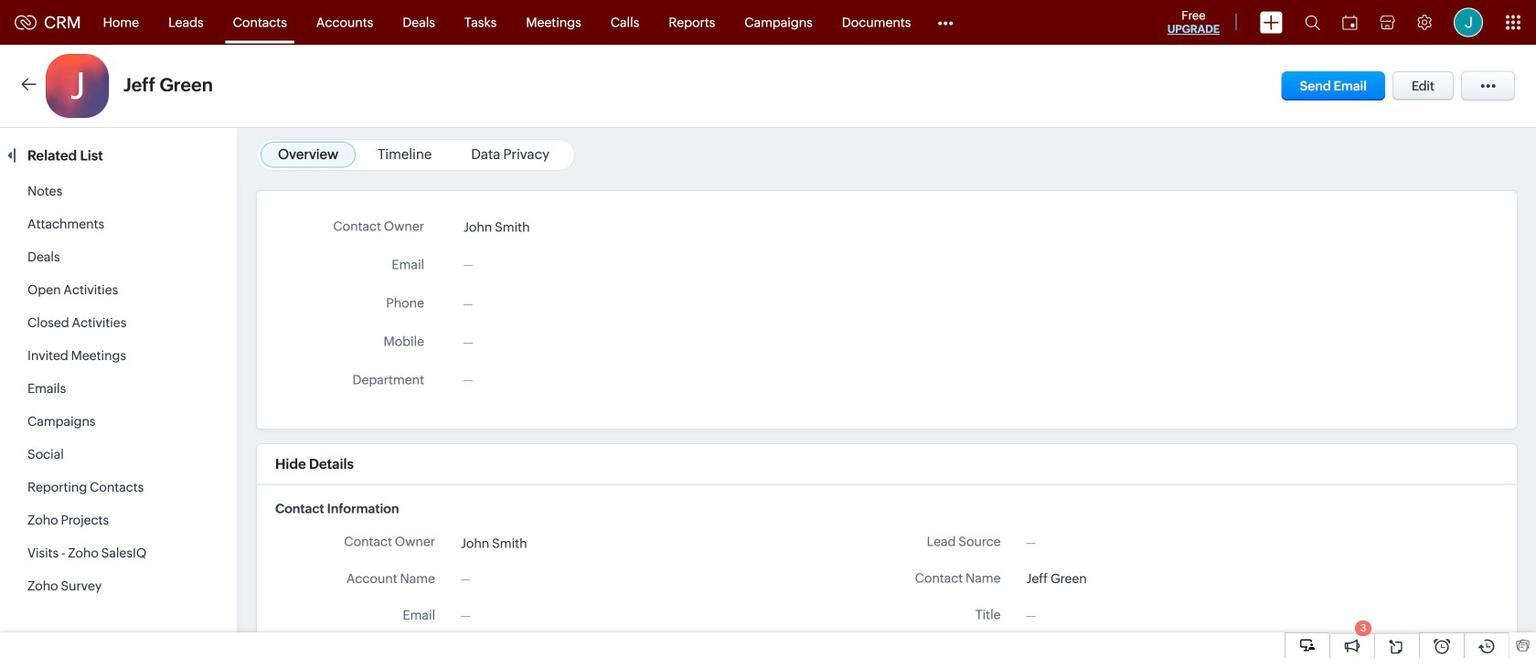 Task type: locate. For each thing, give the bounding box(es) containing it.
search image
[[1305, 15, 1321, 30]]

create menu image
[[1260, 11, 1283, 33]]

logo image
[[15, 15, 37, 30]]

profile image
[[1454, 8, 1483, 37]]

calendar image
[[1343, 15, 1358, 30]]

search element
[[1294, 0, 1332, 45]]



Task type: vqa. For each thing, say whether or not it's contained in the screenshot.
Profile image
yes



Task type: describe. For each thing, give the bounding box(es) containing it.
create menu element
[[1249, 0, 1294, 44]]

Other Modules field
[[926, 8, 965, 37]]

profile element
[[1443, 0, 1494, 44]]



